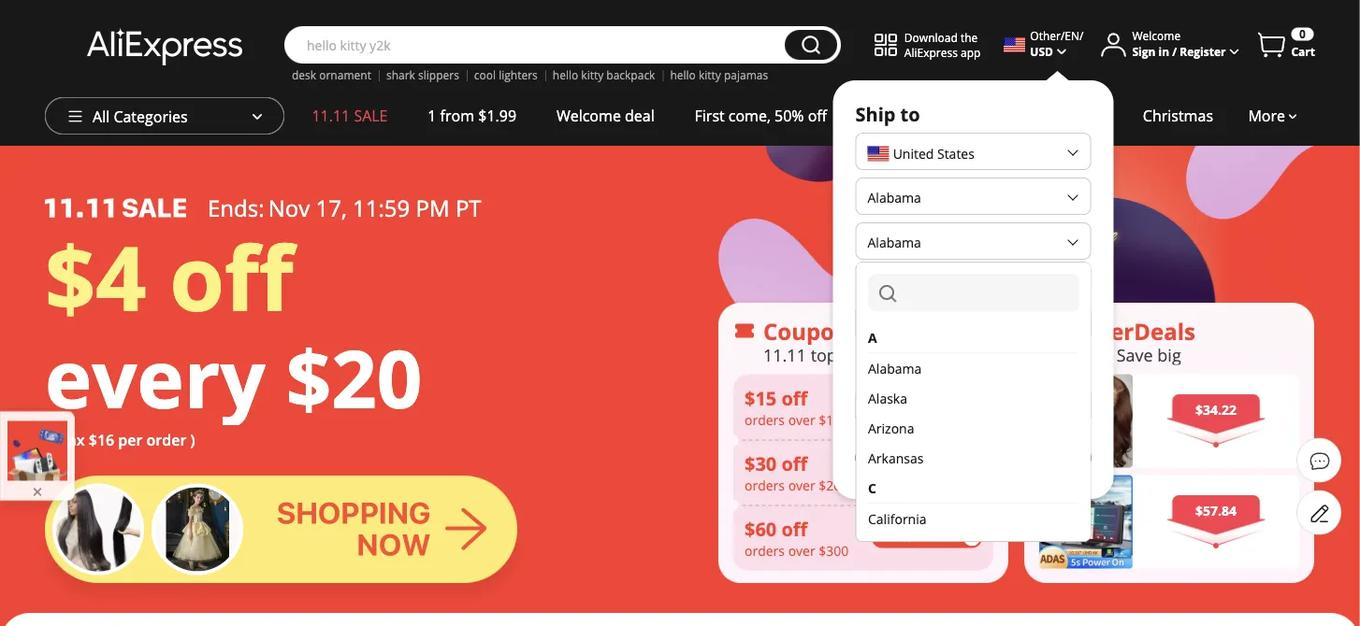 Task type: describe. For each thing, give the bounding box(es) containing it.
kitty for backpack
[[581, 67, 604, 83]]

code: for $15 off
[[879, 399, 911, 415]]

shark slippers
[[386, 67, 459, 83]]

close image
[[30, 485, 45, 500]]

a alabama
[[868, 329, 921, 377]]

$30 off orders over $200
[[745, 451, 849, 494]]

hello kitty pajamas link
[[670, 67, 768, 83]]

$20
[[286, 324, 422, 432]]

per
[[118, 430, 143, 450]]

0 vertical spatial )
[[935, 398, 939, 416]]

desk ornament
[[292, 67, 371, 83]]

pm
[[416, 193, 450, 223]]

11.11 for 11.11 sale
[[312, 106, 350, 126]]

colorado
[[868, 540, 923, 558]]

pajamas
[[724, 67, 768, 83]]

$15 off orders over $100
[[745, 386, 849, 429]]

icon image
[[733, 320, 756, 343]]

11:59
[[353, 193, 410, 223]]

welcome for welcome
[[1132, 28, 1181, 43]]

off for $30 off orders over $200
[[781, 451, 808, 477]]

app
[[961, 44, 981, 60]]

0 cart
[[1291, 26, 1315, 59]]

c california
[[868, 479, 926, 528]]

cart
[[1291, 44, 1315, 59]]

backpack
[[606, 67, 655, 83]]

1 from $1.99 link
[[408, 97, 536, 135]]

$1.99
[[478, 106, 516, 126]]

hello kitty backpack link
[[553, 67, 655, 83]]

from
[[440, 106, 474, 126]]

united
[[893, 145, 934, 163]]

1 horizontal spatial (
[[896, 398, 900, 416]]

$30
[[745, 451, 777, 477]]

orders for $15
[[745, 411, 785, 429]]

slippers
[[418, 67, 459, 83]]

aliexpress
[[904, 44, 958, 60]]

download
[[904, 29, 958, 45]]

english
[[868, 316, 911, 333]]

hello for hello kitty backpack
[[553, 67, 578, 83]]

currency
[[855, 355, 940, 381]]

every
[[45, 324, 265, 432]]

50%
[[775, 106, 804, 126]]

0
[[1299, 26, 1306, 42]]

over for $15 off
[[788, 411, 815, 429]]

lighters
[[499, 67, 538, 83]]

in
[[1158, 43, 1169, 59]]

$34.22
[[1195, 401, 1237, 419]]

other/ en /
[[1030, 28, 1084, 43]]

11.11 sale
[[312, 106, 388, 126]]

17,
[[316, 193, 347, 223]]

alaska
[[868, 390, 907, 407]]

coupon codes
[[763, 316, 919, 347]]

sale
[[354, 106, 388, 126]]

1
[[428, 106, 436, 126]]

hello for hello kitty pajamas
[[670, 67, 696, 83]]

all
[[93, 107, 110, 127]]

code: aeus30
[[879, 465, 956, 481]]

$4 off
[[45, 216, 293, 337]]

pt
[[455, 193, 481, 223]]

discounts
[[841, 344, 917, 366]]

$4
[[45, 216, 146, 337]]

aeus60
[[912, 530, 956, 546]]

eur
[[868, 398, 892, 416]]

hello kitty pajamas
[[670, 67, 768, 83]]

superdeals 11.11 save big
[[1069, 316, 1195, 366]]

product image image for $34.22
[[1039, 375, 1133, 468]]

christmas link
[[1123, 97, 1233, 135]]

over for $30 off
[[788, 477, 815, 494]]

usd
[[1030, 43, 1053, 59]]

desk ornament link
[[292, 67, 371, 83]]

hello kitty y2k text field
[[297, 36, 775, 54]]

the
[[961, 29, 978, 45]]

register
[[1180, 43, 1226, 59]]

$60 off orders over $300
[[745, 516, 849, 560]]

$16
[[89, 430, 114, 450]]

code: aeus15
[[879, 399, 956, 415]]

first come, 50% off
[[695, 106, 827, 126]]

en
[[1065, 28, 1079, 43]]

orders for $30
[[745, 477, 785, 494]]

product image image for $57.84
[[1039, 476, 1133, 569]]

aeus15
[[912, 399, 956, 415]]

3 alabama from the top
[[868, 360, 921, 377]]

sign in / register
[[1132, 43, 1226, 59]]

a
[[868, 329, 877, 347]]

( inside the 'every $20 ( max $16 per order )'
[[45, 430, 50, 450]]

shark
[[386, 67, 415, 83]]

language
[[855, 273, 945, 299]]

cool lighters
[[474, 67, 538, 83]]



Task type: vqa. For each thing, say whether or not it's contained in the screenshot.
Top Picks's icon
no



Task type: locate. For each thing, give the bounding box(es) containing it.
orders
[[745, 411, 785, 429], [745, 477, 785, 494], [745, 542, 785, 560]]

off
[[808, 106, 827, 126], [169, 216, 293, 337], [781, 386, 808, 411], [781, 451, 808, 477], [781, 516, 808, 542]]

off for $4 off
[[169, 216, 293, 337]]

1 vertical spatial (
[[45, 430, 50, 450]]

/ for in
[[1172, 43, 1177, 59]]

kitty
[[581, 67, 604, 83], [699, 67, 721, 83]]

1 horizontal spatial /
[[1172, 43, 1177, 59]]

alabama up alaska on the bottom of page
[[868, 360, 921, 377]]

2 alabama from the top
[[868, 233, 921, 251]]

alabama up language
[[868, 233, 921, 251]]

11.11
[[312, 106, 350, 126], [763, 344, 806, 366], [1069, 344, 1112, 366]]

code: up arizona
[[879, 399, 911, 415]]

2 orders from the top
[[745, 477, 785, 494]]

11.11 for 11.11 top discounts
[[763, 344, 806, 366]]

nov
[[268, 193, 310, 223]]

11.11 sale link
[[292, 97, 408, 135]]

$200
[[819, 477, 849, 494]]

11.11 left top
[[763, 344, 806, 366]]

c
[[868, 479, 876, 497]]

2 vertical spatial orders
[[745, 542, 785, 560]]

$57.84
[[1195, 502, 1237, 520]]

11.11 left sale at top left
[[312, 106, 350, 126]]

0 vertical spatial product image image
[[1039, 375, 1133, 468]]

welcome up christmas
[[1132, 28, 1181, 43]]

/ right in
[[1172, 43, 1177, 59]]

codes
[[855, 316, 919, 347]]

0 horizontal spatial welcome
[[556, 106, 621, 126]]

0 vertical spatial over
[[788, 411, 815, 429]]

categories
[[114, 107, 188, 127]]

1 over from the top
[[788, 411, 815, 429]]

11.11 top discounts
[[763, 344, 917, 366]]

( left the max
[[45, 430, 50, 450]]

0 horizontal spatial hello
[[553, 67, 578, 83]]

ends: nov 17, 11:59 pm pt
[[208, 193, 481, 223]]

1 hello from the left
[[553, 67, 578, 83]]

over inside the $60 off orders over $300
[[788, 542, 815, 560]]

shark slippers link
[[386, 67, 459, 83]]

ends:
[[208, 193, 264, 223]]

hello up first
[[670, 67, 696, 83]]

3 over from the top
[[788, 542, 815, 560]]

california
[[868, 510, 926, 528]]

$300
[[819, 542, 849, 560]]

0 vertical spatial code:
[[879, 399, 911, 415]]

0 horizontal spatial /
[[1079, 28, 1084, 43]]

over left '$300'
[[788, 542, 815, 560]]

over inside the $15 off orders over $100
[[788, 411, 815, 429]]

1 vertical spatial product image image
[[1039, 476, 1133, 569]]

( right "eur"
[[896, 398, 900, 416]]

1 horizontal spatial hello
[[670, 67, 696, 83]]

ship
[[855, 101, 896, 127]]

sign
[[1132, 43, 1156, 59]]

/
[[1079, 28, 1084, 43], [1172, 43, 1177, 59]]

off inside the $15 off orders over $100
[[781, 386, 808, 411]]

over left $200
[[788, 477, 815, 494]]

orders for $60
[[745, 542, 785, 560]]

1 vertical spatial orders
[[745, 477, 785, 494]]

1 horizontal spatial 11.11
[[763, 344, 806, 366]]

all categories
[[93, 107, 188, 127]]

kitty left pajamas
[[699, 67, 721, 83]]

first
[[695, 106, 725, 126]]

save
[[1116, 344, 1153, 366]]

hello
[[553, 67, 578, 83], [670, 67, 696, 83]]

0 vertical spatial orders
[[745, 411, 785, 429]]

over for $60 off
[[788, 542, 815, 560]]

orders inside the $15 off orders over $100
[[745, 411, 785, 429]]

to
[[900, 101, 920, 127]]

over left $100
[[788, 411, 815, 429]]

3 orders from the top
[[745, 542, 785, 560]]

None field
[[868, 274, 1079, 311]]

0 horizontal spatial kitty
[[581, 67, 604, 83]]

hello down hello kitty y2k text field
[[553, 67, 578, 83]]

2 code: from the top
[[879, 465, 911, 481]]

alabama
[[868, 188, 921, 206], [868, 233, 921, 251], [868, 360, 921, 377]]

united states
[[893, 145, 975, 163]]

1 from $1.99
[[428, 106, 516, 126]]

choice link
[[847, 97, 934, 135]]

arkansas
[[868, 449, 923, 467]]

code: for $30 off
[[879, 465, 911, 481]]

first come, 50% off link
[[675, 97, 847, 135]]

big
[[1157, 344, 1181, 366]]

top
[[811, 344, 837, 366]]

0 vertical spatial alabama
[[868, 188, 921, 206]]

orders left '$300'
[[745, 542, 785, 560]]

0 horizontal spatial )
[[190, 430, 195, 450]]

come,
[[728, 106, 771, 126]]

welcome
[[1132, 28, 1181, 43], [556, 106, 621, 126]]

0 horizontal spatial (
[[45, 430, 50, 450]]

) inside the 'every $20 ( max $16 per order )'
[[190, 430, 195, 450]]

cool
[[474, 67, 496, 83]]

off inside 'link'
[[808, 106, 827, 126]]

eur ( euro )
[[868, 398, 939, 416]]

other/
[[1030, 28, 1065, 43]]

max
[[54, 430, 85, 450]]

0 vertical spatial welcome
[[1132, 28, 1181, 43]]

welcome for welcome deal
[[556, 106, 621, 126]]

)
[[935, 398, 939, 416], [190, 430, 195, 450]]

alabama down 'united'
[[868, 188, 921, 206]]

code: aeus60
[[879, 530, 956, 546]]

superdeals
[[1069, 316, 1195, 347]]

1 vertical spatial code:
[[879, 465, 911, 481]]

11.11 inside superdeals 11.11 save big
[[1069, 344, 1112, 366]]

/ for en
[[1079, 28, 1084, 43]]

coupon bg image
[[733, 375, 993, 571]]

$34.22 link
[[1039, 375, 1299, 468]]

2 hello from the left
[[670, 67, 696, 83]]

2 product image image from the top
[[1039, 476, 1133, 569]]

3 code: from the top
[[879, 530, 911, 546]]

welcome deal
[[556, 106, 655, 126]]

code: down california
[[879, 530, 911, 546]]

1 kitty from the left
[[581, 67, 604, 83]]

code: right c
[[879, 465, 911, 481]]

2 vertical spatial alabama
[[868, 360, 921, 377]]

2 horizontal spatial 11.11
[[1069, 344, 1112, 366]]

pop picture image
[[7, 421, 67, 481]]

1 vertical spatial alabama
[[868, 233, 921, 251]]

euro
[[903, 398, 932, 416]]

0 horizontal spatial 11.11
[[312, 106, 350, 126]]

off inside the $60 off orders over $300
[[781, 516, 808, 542]]

1 product image image from the top
[[1039, 375, 1133, 468]]

off for $60 off orders over $300
[[781, 516, 808, 542]]

cool lighters link
[[474, 67, 538, 83]]

ornament
[[319, 67, 371, 83]]

2 over from the top
[[788, 477, 815, 494]]

1 orders from the top
[[745, 411, 785, 429]]

ship to
[[855, 101, 920, 127]]

order
[[146, 430, 186, 450]]

1 horizontal spatial kitty
[[699, 67, 721, 83]]

) right 'euro'
[[935, 398, 939, 416]]

orders up "$60"
[[745, 477, 785, 494]]

desk
[[292, 67, 316, 83]]

more
[[1248, 106, 1285, 126]]

1 horizontal spatial welcome
[[1132, 28, 1181, 43]]

1 vertical spatial )
[[190, 430, 195, 450]]

kitty for pajamas
[[699, 67, 721, 83]]

) right order
[[190, 430, 195, 450]]

every $20 ( max $16 per order )
[[45, 324, 422, 450]]

2 vertical spatial code:
[[879, 530, 911, 546]]

christmas
[[1143, 106, 1213, 126]]

1 horizontal spatial )
[[935, 398, 939, 416]]

aeus30
[[912, 465, 956, 481]]

2 kitty from the left
[[699, 67, 721, 83]]

$100
[[819, 411, 849, 429]]

product image image
[[1039, 375, 1133, 468], [1039, 476, 1133, 569]]

coupon
[[763, 316, 849, 347]]

hello kitty backpack
[[553, 67, 655, 83]]

orders inside "$30 off orders over $200"
[[745, 477, 785, 494]]

1 vertical spatial over
[[788, 477, 815, 494]]

choice
[[867, 106, 914, 126]]

0 vertical spatial (
[[896, 398, 900, 416]]

1 vertical spatial welcome
[[556, 106, 621, 126]]

1 code: from the top
[[879, 399, 911, 415]]

(
[[896, 398, 900, 416], [45, 430, 50, 450]]

kitty left backpack
[[581, 67, 604, 83]]

orders inside the $60 off orders over $300
[[745, 542, 785, 560]]

over inside "$30 off orders over $200"
[[788, 477, 815, 494]]

orders up $30
[[745, 411, 785, 429]]

$15
[[745, 386, 777, 411]]

deal
[[625, 106, 655, 126]]

11.11 left save at bottom right
[[1069, 344, 1112, 366]]

welcome deal link
[[536, 97, 675, 135]]

welcome down hello kitty backpack
[[556, 106, 621, 126]]

None button
[[785, 30, 837, 60]]

1 alabama from the top
[[868, 188, 921, 206]]

off for $15 off orders over $100
[[781, 386, 808, 411]]

/ right other/
[[1079, 28, 1084, 43]]

2 vertical spatial over
[[788, 542, 815, 560]]

off inside "$30 off orders over $200"
[[781, 451, 808, 477]]

arizona
[[868, 420, 914, 437]]



